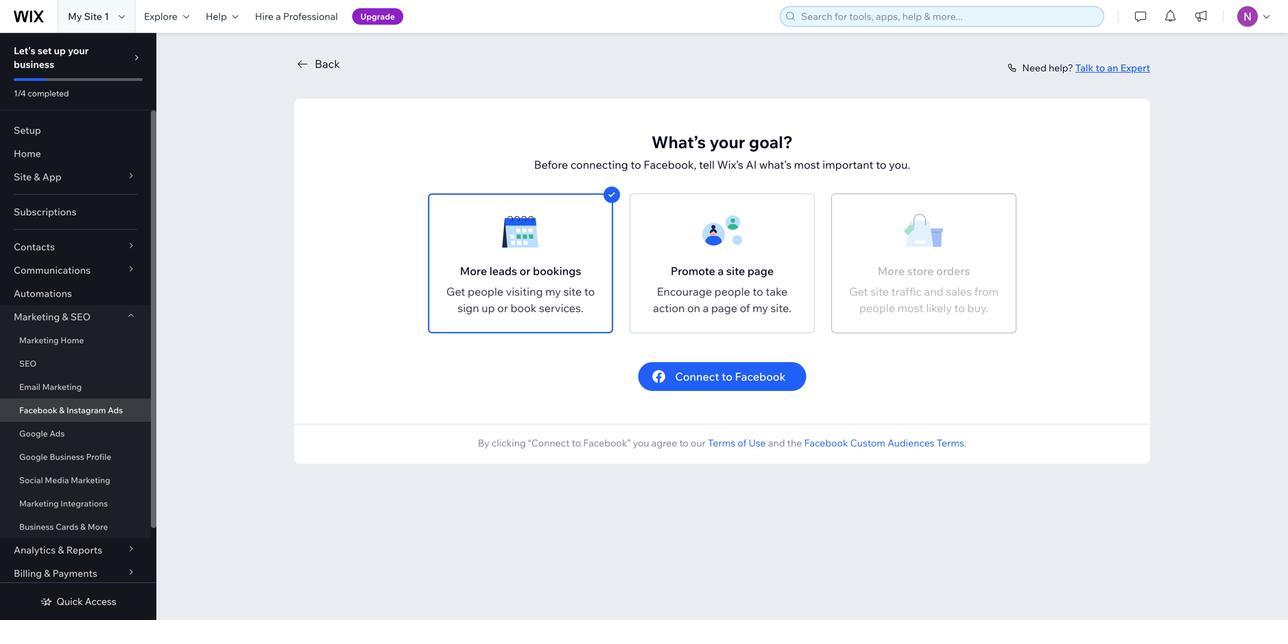 Task type: describe. For each thing, give the bounding box(es) containing it.
connect
[[675, 370, 719, 383]]

setup
[[14, 124, 41, 136]]

visiting
[[506, 285, 543, 298]]

& for seo
[[62, 311, 68, 323]]

help
[[206, 10, 227, 22]]

talk to an expert button
[[1076, 62, 1150, 74]]

your inside what's your goal? before connecting to facebook, tell wix's ai what's most important to you.
[[710, 132, 745, 152]]

google for google business profile
[[19, 452, 48, 462]]

business cards & more
[[19, 522, 108, 532]]

analytics & reports button
[[0, 539, 151, 562]]

business
[[14, 58, 54, 70]]

before
[[534, 158, 568, 172]]

0 horizontal spatial home
[[14, 147, 41, 159]]

business inside google business profile link
[[50, 452, 84, 462]]

setup link
[[0, 119, 151, 142]]

site inside the more leads or bookings get people visiting my site to sign up or book services.
[[564, 285, 582, 298]]

use
[[749, 437, 766, 449]]

you
[[633, 437, 649, 449]]

marketing integrations
[[19, 498, 108, 509]]

our
[[691, 437, 706, 449]]

need
[[1022, 62, 1047, 74]]

2 terms from the left
[[937, 437, 964, 449]]

help button
[[197, 0, 247, 33]]

hire a professional
[[255, 10, 338, 22]]

app
[[42, 171, 61, 183]]

tell
[[699, 158, 715, 172]]

explore
[[144, 10, 178, 22]]

people inside more store orders get site traffic and sales from people most likely to buy.
[[859, 301, 895, 315]]

promote a site page encourage people to take action on a page of my site.
[[653, 264, 792, 315]]

to left you.
[[876, 158, 887, 172]]

social media marketing link
[[0, 469, 151, 492]]

facebook"
[[583, 437, 631, 449]]

marketing up integrations
[[71, 475, 110, 485]]

1 horizontal spatial a
[[703, 301, 709, 315]]

1 vertical spatial page
[[711, 301, 737, 315]]

help?
[[1049, 62, 1073, 74]]

& for reports
[[58, 544, 64, 556]]

terms of use button
[[708, 437, 766, 449]]

from
[[974, 285, 999, 298]]

on
[[687, 301, 700, 315]]

1 terms from the left
[[708, 437, 736, 449]]

buy.
[[968, 301, 989, 315]]

site inside "promote a site page encourage people to take action on a page of my site."
[[726, 264, 745, 278]]

1 vertical spatial of
[[738, 437, 747, 449]]

ad goal image for leads
[[500, 211, 541, 252]]

to inside more store orders get site traffic and sales from people most likely to buy.
[[955, 301, 965, 315]]

"connect
[[528, 437, 570, 449]]

quick access
[[56, 595, 116, 607]]

the
[[787, 437, 802, 449]]

marketing for integrations
[[19, 498, 59, 509]]

what's
[[759, 158, 792, 172]]

marketing home link
[[0, 329, 151, 352]]

a for site
[[718, 264, 724, 278]]

profile
[[86, 452, 111, 462]]

you.
[[889, 158, 911, 172]]

custom
[[850, 437, 886, 449]]

completed
[[28, 88, 69, 98]]

facebook & instagram ads link
[[0, 399, 151, 422]]

subscriptions
[[14, 206, 76, 218]]

& inside "link"
[[80, 522, 86, 532]]

take
[[766, 285, 788, 298]]

more leads or bookings get people visiting my site to sign up or book services.
[[446, 264, 595, 315]]

more store orders get site traffic and sales from people most likely to buy.
[[849, 264, 999, 315]]

promote
[[671, 264, 715, 278]]

marketing up facebook & instagram ads
[[42, 382, 82, 392]]

0 vertical spatial or
[[520, 264, 531, 278]]

email marketing
[[19, 382, 82, 392]]

my inside "promote a site page encourage people to take action on a page of my site."
[[753, 301, 768, 315]]

site & app
[[14, 171, 61, 183]]

an
[[1107, 62, 1118, 74]]

your inside let's set up your business
[[68, 45, 89, 57]]

connecting
[[571, 158, 628, 172]]

let's
[[14, 45, 35, 57]]

facebook,
[[644, 158, 697, 172]]

facebook & instagram ads
[[19, 405, 123, 415]]

sign
[[458, 301, 479, 315]]

2 vertical spatial facebook
[[804, 437, 848, 449]]

to left facebook,
[[631, 158, 641, 172]]

analytics
[[14, 544, 56, 556]]

upgrade button
[[352, 8, 403, 25]]

0 horizontal spatial or
[[497, 301, 508, 315]]

facebook inside button
[[735, 370, 786, 383]]

need help? talk to an expert
[[1022, 62, 1150, 74]]

marketing for home
[[19, 335, 59, 345]]

0 vertical spatial ads
[[108, 405, 123, 415]]

clicking
[[492, 437, 526, 449]]

.
[[964, 437, 967, 449]]

most inside more store orders get site traffic and sales from people most likely to buy.
[[898, 301, 924, 315]]

back
[[315, 57, 340, 71]]

1/4
[[14, 88, 26, 98]]

services.
[[539, 301, 584, 315]]

site & app button
[[0, 165, 151, 189]]

1/4 completed
[[14, 88, 69, 98]]

marketing integrations link
[[0, 492, 151, 515]]

of inside "promote a site page encourage people to take action on a page of my site."
[[740, 301, 750, 315]]

billing & payments button
[[0, 562, 151, 585]]

subscriptions link
[[0, 200, 151, 224]]

billing
[[14, 567, 42, 579]]

integrations
[[61, 498, 108, 509]]

people for page
[[715, 285, 750, 298]]

reports
[[66, 544, 102, 556]]

1 vertical spatial ads
[[50, 428, 65, 439]]

to inside the more leads or bookings get people visiting my site to sign up or book services.
[[584, 285, 595, 298]]

audiences
[[888, 437, 935, 449]]

payments
[[53, 567, 97, 579]]

0 vertical spatial page
[[748, 264, 774, 278]]

my inside the more leads or bookings get people visiting my site to sign up or book services.
[[545, 285, 561, 298]]

people for up
[[468, 285, 504, 298]]

seo link
[[0, 352, 151, 375]]

traffic
[[892, 285, 922, 298]]

up inside let's set up your business
[[54, 45, 66, 57]]



Task type: vqa. For each thing, say whether or not it's contained in the screenshot.
however
no



Task type: locate. For each thing, give the bounding box(es) containing it.
0 vertical spatial most
[[794, 158, 820, 172]]

business
[[50, 452, 84, 462], [19, 522, 54, 532]]

0 horizontal spatial your
[[68, 45, 89, 57]]

google inside google business profile link
[[19, 452, 48, 462]]

goal?
[[749, 132, 793, 152]]

marketing inside 'link'
[[19, 335, 59, 345]]

1 horizontal spatial site
[[726, 264, 745, 278]]

1 vertical spatial google
[[19, 452, 48, 462]]

let's set up your business
[[14, 45, 89, 70]]

0 horizontal spatial up
[[54, 45, 66, 57]]

1 horizontal spatial home
[[61, 335, 84, 345]]

& left app
[[34, 171, 40, 183]]

1 vertical spatial facebook
[[19, 405, 57, 415]]

1 horizontal spatial facebook
[[735, 370, 786, 383]]

people left take
[[715, 285, 750, 298]]

automations link
[[0, 282, 151, 305]]

your up "wix's"
[[710, 132, 745, 152]]

site inside more store orders get site traffic and sales from people most likely to buy.
[[871, 285, 889, 298]]

home down marketing & seo dropdown button
[[61, 335, 84, 345]]

0 horizontal spatial people
[[468, 285, 504, 298]]

people inside "promote a site page encourage people to take action on a page of my site."
[[715, 285, 750, 298]]

marketing & seo button
[[0, 305, 151, 329]]

2 google from the top
[[19, 452, 48, 462]]

connect to facebook button
[[638, 362, 806, 391]]

1 horizontal spatial more
[[460, 264, 487, 278]]

2 get from the left
[[849, 285, 868, 298]]

more left the leads
[[460, 264, 487, 278]]

get inside the more leads or bookings get people visiting my site to sign up or book services.
[[446, 285, 465, 298]]

google up google business profile
[[19, 428, 48, 439]]

1 horizontal spatial most
[[898, 301, 924, 315]]

home down setup
[[14, 147, 41, 159]]

communications button
[[0, 259, 151, 282]]

site left app
[[14, 171, 32, 183]]

terms right audiences
[[937, 437, 964, 449]]

0 vertical spatial google
[[19, 428, 48, 439]]

0 horizontal spatial site
[[14, 171, 32, 183]]

1 ad goal image from the left
[[500, 211, 541, 252]]

0 horizontal spatial and
[[768, 437, 785, 449]]

and up likely at the right of page
[[924, 285, 944, 298]]

0 horizontal spatial my
[[545, 285, 561, 298]]

google business profile link
[[0, 445, 151, 469]]

0 horizontal spatial get
[[446, 285, 465, 298]]

2 vertical spatial a
[[703, 301, 709, 315]]

more inside more store orders get site traffic and sales from people most likely to buy.
[[878, 264, 905, 278]]

contacts button
[[0, 235, 151, 259]]

or left book
[[497, 301, 508, 315]]

0 horizontal spatial site
[[564, 285, 582, 298]]

my up the services.
[[545, 285, 561, 298]]

page right on
[[711, 301, 737, 315]]

most right what's
[[794, 158, 820, 172]]

0 vertical spatial your
[[68, 45, 89, 57]]

ads right instagram
[[108, 405, 123, 415]]

1 vertical spatial business
[[19, 522, 54, 532]]

most down traffic at the top right
[[898, 301, 924, 315]]

seo down automations link
[[70, 311, 91, 323]]

facebook right the
[[804, 437, 848, 449]]

0 vertical spatial seo
[[70, 311, 91, 323]]

0 horizontal spatial page
[[711, 301, 737, 315]]

people
[[468, 285, 504, 298], [715, 285, 750, 298], [859, 301, 895, 315]]

0 horizontal spatial ads
[[50, 428, 65, 439]]

1 vertical spatial home
[[61, 335, 84, 345]]

& down business cards & more
[[58, 544, 64, 556]]

1 horizontal spatial get
[[849, 285, 868, 298]]

your right the set
[[68, 45, 89, 57]]

ad goal image for a
[[702, 211, 743, 252]]

sales
[[946, 285, 972, 298]]

and inside more store orders get site traffic and sales from people most likely to buy.
[[924, 285, 944, 298]]

my site 1
[[68, 10, 109, 22]]

people inside the more leads or bookings get people visiting my site to sign up or book services.
[[468, 285, 504, 298]]

0 horizontal spatial ad goal image
[[500, 211, 541, 252]]

my left site.
[[753, 301, 768, 315]]

action
[[653, 301, 685, 315]]

site left 1
[[84, 10, 102, 22]]

talk
[[1076, 62, 1094, 74]]

back button
[[294, 56, 340, 72]]

ai
[[746, 158, 757, 172]]

get up sign
[[446, 285, 465, 298]]

page up take
[[748, 264, 774, 278]]

a right hire
[[276, 10, 281, 22]]

1 horizontal spatial your
[[710, 132, 745, 152]]

1 horizontal spatial my
[[753, 301, 768, 315]]

up right sign
[[482, 301, 495, 315]]

1 vertical spatial and
[[768, 437, 785, 449]]

marketing down social in the left bottom of the page
[[19, 498, 59, 509]]

site
[[726, 264, 745, 278], [564, 285, 582, 298], [871, 285, 889, 298]]

professional
[[283, 10, 338, 22]]

wix's
[[717, 158, 744, 172]]

1 horizontal spatial seo
[[70, 311, 91, 323]]

communications
[[14, 264, 91, 276]]

what's
[[652, 132, 706, 152]]

0 horizontal spatial seo
[[19, 358, 37, 369]]

google for google ads
[[19, 428, 48, 439]]

1 vertical spatial up
[[482, 301, 495, 315]]

0 horizontal spatial terms
[[708, 437, 736, 449]]

terms right our
[[708, 437, 736, 449]]

google up social in the left bottom of the page
[[19, 452, 48, 462]]

0 horizontal spatial facebook
[[19, 405, 57, 415]]

ads
[[108, 405, 123, 415], [50, 428, 65, 439]]

marketing & seo
[[14, 311, 91, 323]]

or
[[520, 264, 531, 278], [497, 301, 508, 315]]

to inside "promote a site page encourage people to take action on a page of my site."
[[753, 285, 763, 298]]

seo inside dropdown button
[[70, 311, 91, 323]]

to right connect at the bottom right
[[722, 370, 733, 383]]

connect to facebook
[[675, 370, 786, 383]]

site
[[84, 10, 102, 22], [14, 171, 32, 183]]

ad goal image
[[500, 211, 541, 252], [702, 211, 743, 252], [903, 211, 945, 252]]

1 horizontal spatial and
[[924, 285, 944, 298]]

seo up the email
[[19, 358, 37, 369]]

1 vertical spatial or
[[497, 301, 508, 315]]

google ads link
[[0, 422, 151, 445]]

or up visiting on the top left
[[520, 264, 531, 278]]

Search for tools, apps, help & more... field
[[797, 7, 1100, 26]]

2 horizontal spatial facebook
[[804, 437, 848, 449]]

1 horizontal spatial site
[[84, 10, 102, 22]]

home inside 'link'
[[61, 335, 84, 345]]

expert
[[1121, 62, 1150, 74]]

your
[[68, 45, 89, 57], [710, 132, 745, 152]]

google
[[19, 428, 48, 439], [19, 452, 48, 462]]

1 horizontal spatial terms
[[937, 437, 964, 449]]

most inside what's your goal? before connecting to facebook, tell wix's ai what's most important to you.
[[794, 158, 820, 172]]

business up analytics
[[19, 522, 54, 532]]

by clicking "connect to facebook" you agree to our terms of use and the facebook custom audiences terms .
[[478, 437, 967, 449]]

marketing inside dropdown button
[[14, 311, 60, 323]]

people down traffic at the top right
[[859, 301, 895, 315]]

a for professional
[[276, 10, 281, 22]]

more up traffic at the top right
[[878, 264, 905, 278]]

& left instagram
[[59, 405, 65, 415]]

ad goal image up store
[[903, 211, 945, 252]]

orders
[[936, 264, 970, 278]]

people up sign
[[468, 285, 504, 298]]

set
[[38, 45, 52, 57]]

get inside more store orders get site traffic and sales from people most likely to buy.
[[849, 285, 868, 298]]

ad goal image up the promote
[[702, 211, 743, 252]]

0 horizontal spatial most
[[794, 158, 820, 172]]

email marketing link
[[0, 375, 151, 399]]

seo
[[70, 311, 91, 323], [19, 358, 37, 369]]

leads
[[490, 264, 517, 278]]

more inside the more leads or bookings get people visiting my site to sign up or book services.
[[460, 264, 487, 278]]

& down automations link
[[62, 311, 68, 323]]

media
[[45, 475, 69, 485]]

0 vertical spatial up
[[54, 45, 66, 57]]

instagram
[[66, 405, 106, 415]]

my
[[68, 10, 82, 22]]

site left traffic at the top right
[[871, 285, 889, 298]]

site up the services.
[[564, 285, 582, 298]]

access
[[85, 595, 116, 607]]

0 horizontal spatial a
[[276, 10, 281, 22]]

by
[[478, 437, 489, 449]]

up right the set
[[54, 45, 66, 57]]

1 vertical spatial site
[[14, 171, 32, 183]]

facebook custom audiences terms button
[[804, 437, 964, 449]]

& for app
[[34, 171, 40, 183]]

home
[[14, 147, 41, 159], [61, 335, 84, 345]]

0 vertical spatial site
[[84, 10, 102, 22]]

terms
[[708, 437, 736, 449], [937, 437, 964, 449]]

up inside the more leads or bookings get people visiting my site to sign up or book services.
[[482, 301, 495, 315]]

1 vertical spatial seo
[[19, 358, 37, 369]]

1 get from the left
[[446, 285, 465, 298]]

to inside button
[[722, 370, 733, 383]]

marketing down marketing & seo on the left of the page
[[19, 335, 59, 345]]

agree
[[652, 437, 677, 449]]

of left 'use'
[[738, 437, 747, 449]]

social media marketing
[[19, 475, 110, 485]]

site inside popup button
[[14, 171, 32, 183]]

& inside popup button
[[34, 171, 40, 183]]

marketing down automations
[[14, 311, 60, 323]]

1 horizontal spatial ad goal image
[[702, 211, 743, 252]]

sidebar element
[[0, 33, 156, 620]]

contacts
[[14, 241, 55, 253]]

2 horizontal spatial a
[[718, 264, 724, 278]]

0 vertical spatial my
[[545, 285, 561, 298]]

book
[[511, 301, 537, 315]]

2 horizontal spatial people
[[859, 301, 895, 315]]

quick
[[56, 595, 83, 607]]

site.
[[771, 301, 792, 315]]

2 horizontal spatial ad goal image
[[903, 211, 945, 252]]

1 vertical spatial a
[[718, 264, 724, 278]]

to right visiting on the top left
[[584, 285, 595, 298]]

to right "connect
[[572, 437, 581, 449]]

most
[[794, 158, 820, 172], [898, 301, 924, 315]]

likely
[[926, 301, 952, 315]]

upgrade
[[361, 11, 395, 22]]

more for people
[[460, 264, 487, 278]]

and left the
[[768, 437, 785, 449]]

get left traffic at the top right
[[849, 285, 868, 298]]

1 vertical spatial most
[[898, 301, 924, 315]]

ads up google business profile
[[50, 428, 65, 439]]

0 vertical spatial business
[[50, 452, 84, 462]]

1 horizontal spatial ads
[[108, 405, 123, 415]]

2 horizontal spatial site
[[871, 285, 889, 298]]

more for traffic
[[878, 264, 905, 278]]

google business profile
[[19, 452, 111, 462]]

1 vertical spatial your
[[710, 132, 745, 152]]

& right billing
[[44, 567, 50, 579]]

billing & payments
[[14, 567, 97, 579]]

2 horizontal spatial more
[[878, 264, 905, 278]]

to left the an
[[1096, 62, 1105, 74]]

0 vertical spatial facebook
[[735, 370, 786, 383]]

to down sales at right
[[955, 301, 965, 315]]

1
[[104, 10, 109, 22]]

more up reports
[[88, 522, 108, 532]]

1 horizontal spatial up
[[482, 301, 495, 315]]

of left site.
[[740, 301, 750, 315]]

google inside google ads link
[[19, 428, 48, 439]]

& right the cards
[[80, 522, 86, 532]]

ad goal image up the leads
[[500, 211, 541, 252]]

1 google from the top
[[19, 428, 48, 439]]

1 vertical spatial my
[[753, 301, 768, 315]]

1 horizontal spatial or
[[520, 264, 531, 278]]

0 horizontal spatial more
[[88, 522, 108, 532]]

0 vertical spatial of
[[740, 301, 750, 315]]

business cards & more link
[[0, 515, 151, 539]]

0 vertical spatial home
[[14, 147, 41, 159]]

to
[[1096, 62, 1105, 74], [631, 158, 641, 172], [876, 158, 887, 172], [584, 285, 595, 298], [753, 285, 763, 298], [955, 301, 965, 315], [722, 370, 733, 383], [572, 437, 581, 449], [679, 437, 689, 449]]

2 ad goal image from the left
[[702, 211, 743, 252]]

business inside business cards & more "link"
[[19, 522, 54, 532]]

hire a professional link
[[247, 0, 346, 33]]

0 vertical spatial and
[[924, 285, 944, 298]]

business up the social media marketing
[[50, 452, 84, 462]]

bookings
[[533, 264, 581, 278]]

store
[[907, 264, 934, 278]]

& for instagram
[[59, 405, 65, 415]]

facebook inside sidebar element
[[19, 405, 57, 415]]

a right the promote
[[718, 264, 724, 278]]

facebook up the google ads
[[19, 405, 57, 415]]

a
[[276, 10, 281, 22], [718, 264, 724, 278], [703, 301, 709, 315]]

3 ad goal image from the left
[[903, 211, 945, 252]]

what's your goal? before connecting to facebook, tell wix's ai what's most important to you.
[[534, 132, 911, 172]]

0 vertical spatial a
[[276, 10, 281, 22]]

important
[[823, 158, 874, 172]]

ad goal image for store
[[903, 211, 945, 252]]

hire
[[255, 10, 274, 22]]

marketing for &
[[14, 311, 60, 323]]

encourage
[[657, 285, 712, 298]]

a right on
[[703, 301, 709, 315]]

facebook right connect at the bottom right
[[735, 370, 786, 383]]

to left take
[[753, 285, 763, 298]]

1 horizontal spatial page
[[748, 264, 774, 278]]

1 horizontal spatial people
[[715, 285, 750, 298]]

to left our
[[679, 437, 689, 449]]

& for payments
[[44, 567, 50, 579]]

site right the promote
[[726, 264, 745, 278]]

more inside "link"
[[88, 522, 108, 532]]



